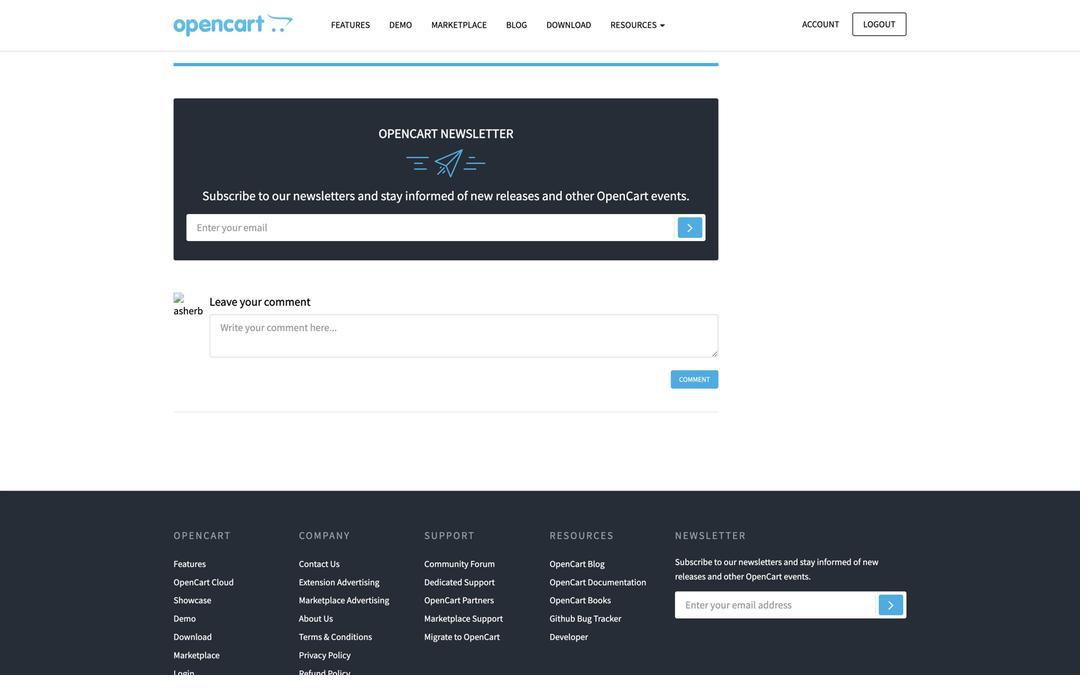 Task type: vqa. For each thing, say whether or not it's contained in the screenshot.
FREE in manufacturer images 品牌图片显 示 FREE
no



Task type: describe. For each thing, give the bounding box(es) containing it.
about
[[299, 613, 322, 624]]

other inside subscribe to our newsletters and stay informed of new releases and other opencart events.
[[724, 571, 744, 582]]

migrate
[[424, 631, 452, 643]]

leave your comment
[[209, 295, 311, 309]]

migrate to opencart
[[424, 631, 500, 643]]

subscribe inside subscribe to our newsletters and stay informed of new releases and other opencart events.
[[675, 556, 712, 568]]

0 horizontal spatial of
[[457, 188, 468, 204]]

tracker
[[594, 613, 622, 624]]

0 horizontal spatial to
[[258, 188, 269, 204]]

international shipping regulations: what ecommerce business needs to know image
[[174, 14, 293, 37]]

us for contact us
[[330, 558, 340, 570]]

advertising for extension advertising
[[337, 576, 380, 588]]

dedicated
[[424, 576, 462, 588]]

contact
[[299, 558, 328, 570]]

download for demo
[[174, 631, 212, 643]]

opencart documentation
[[550, 576, 646, 588]]

documentation
[[588, 576, 646, 588]]

opencart for opencart newsletter
[[379, 125, 438, 141]]

1 horizontal spatial to
[[454, 631, 462, 643]]

terms & conditions link
[[299, 628, 372, 646]]

us for about us
[[323, 613, 333, 624]]

github bug tracker link
[[550, 610, 622, 628]]

1 vertical spatial resources
[[550, 529, 614, 542]]

terms
[[299, 631, 322, 643]]

opencart for opencart
[[174, 529, 231, 542]]

opencart blog
[[550, 558, 605, 570]]

opencart newsletter
[[379, 125, 513, 141]]

reddit
[[425, 13, 455, 24]]

comment
[[264, 295, 311, 309]]

0 vertical spatial subscribe
[[202, 188, 256, 204]]

privacy policy
[[299, 649, 351, 661]]

comment button
[[671, 370, 719, 389]]

opencart documentation link
[[550, 573, 646, 591]]

0 vertical spatial support
[[424, 529, 475, 542]]

features link for opencart cloud
[[174, 555, 206, 573]]

1 vertical spatial subscribe to our newsletters and stay informed of new releases and other opencart events.
[[675, 556, 879, 582]]

marketplace support
[[424, 613, 503, 624]]

opencart for opencart documentation
[[550, 576, 586, 588]]

download link for blog
[[537, 14, 601, 36]]

showcase
[[174, 595, 211, 606]]

developer link
[[550, 628, 588, 646]]

logout link
[[852, 13, 907, 36]]

0 vertical spatial new
[[470, 188, 493, 204]]

0 horizontal spatial demo
[[174, 613, 196, 624]]

1 horizontal spatial blog
[[588, 558, 605, 570]]

0 vertical spatial demo link
[[380, 14, 422, 36]]

support for dedicated
[[464, 576, 495, 588]]

1 vertical spatial our
[[724, 556, 737, 568]]

developer
[[550, 631, 588, 643]]

facebook link
[[174, 6, 262, 31]]

1 vertical spatial marketplace link
[[174, 646, 220, 664]]

asherb image
[[174, 293, 203, 319]]

opencart cloud
[[174, 576, 234, 588]]

community
[[424, 558, 469, 570]]

privacy
[[299, 649, 326, 661]]

0 vertical spatial demo
[[389, 19, 412, 31]]

privacy policy link
[[299, 646, 351, 664]]

0 vertical spatial events.
[[651, 188, 690, 204]]

conditions
[[331, 631, 372, 643]]

reddit link
[[387, 6, 475, 31]]

0 vertical spatial releases
[[496, 188, 540, 204]]

0 horizontal spatial blog
[[506, 19, 527, 31]]

opencart for opencart books
[[550, 595, 586, 606]]

Enter your email text field
[[186, 214, 706, 241]]

0 vertical spatial subscribe to our newsletters and stay informed of new releases and other opencart events.
[[202, 188, 690, 204]]

community forum link
[[424, 555, 495, 573]]

social reddit image
[[407, 13, 425, 24]]

opencart for opencart cloud
[[174, 576, 210, 588]]

forum
[[470, 558, 495, 570]]

migrate to opencart link
[[424, 628, 500, 646]]

1 horizontal spatial releases
[[675, 571, 706, 582]]

social facebook image
[[187, 13, 205, 24]]

about us
[[299, 613, 333, 624]]

1 horizontal spatial newsletters
[[739, 556, 782, 568]]

marketplace right social reddit icon on the top of page
[[431, 19, 487, 31]]



Task type: locate. For each thing, give the bounding box(es) containing it.
1 vertical spatial newsletters
[[739, 556, 782, 568]]

1 vertical spatial download
[[174, 631, 212, 643]]

0 vertical spatial of
[[457, 188, 468, 204]]

1 horizontal spatial demo
[[389, 19, 412, 31]]

logout
[[863, 18, 896, 30]]

angle right image
[[687, 220, 693, 235], [888, 597, 894, 613]]

1 vertical spatial stay
[[800, 556, 815, 568]]

1 vertical spatial releases
[[675, 571, 706, 582]]

resources link
[[601, 14, 675, 36]]

opencart for opencart partners
[[424, 595, 461, 606]]

0 horizontal spatial newsletters
[[293, 188, 355, 204]]

0 horizontal spatial releases
[[496, 188, 540, 204]]

1 vertical spatial support
[[464, 576, 495, 588]]

0 horizontal spatial demo link
[[174, 610, 196, 628]]

1 horizontal spatial download link
[[537, 14, 601, 36]]

1 vertical spatial features link
[[174, 555, 206, 573]]

0 horizontal spatial download
[[174, 631, 212, 643]]

events.
[[651, 188, 690, 204], [784, 571, 811, 582]]

0 horizontal spatial newsletter
[[441, 125, 513, 141]]

0 vertical spatial newsletters
[[293, 188, 355, 204]]

0 vertical spatial marketplace link
[[422, 14, 497, 36]]

blog
[[506, 19, 527, 31], [588, 558, 605, 570]]

books
[[588, 595, 611, 606]]

0 vertical spatial features
[[331, 19, 370, 31]]

0 horizontal spatial download link
[[174, 628, 212, 646]]

marketplace down extension
[[299, 595, 345, 606]]

0 horizontal spatial informed
[[405, 188, 455, 204]]

2 vertical spatial support
[[472, 613, 503, 624]]

company
[[299, 529, 350, 542]]

opencart inside migrate to opencart link
[[464, 631, 500, 643]]

1 vertical spatial newsletter
[[675, 529, 746, 542]]

opencart cloud link
[[174, 573, 234, 591]]

dedicated support
[[424, 576, 495, 588]]

opencart inside opencart partners link
[[424, 595, 461, 606]]

informed up enter your email text field
[[405, 188, 455, 204]]

0 vertical spatial download link
[[537, 14, 601, 36]]

facebook
[[205, 13, 248, 24]]

download
[[547, 19, 591, 31], [174, 631, 212, 643]]

us right about
[[323, 613, 333, 624]]

angle right image for newsletter
[[888, 597, 894, 613]]

1 vertical spatial of
[[853, 556, 861, 568]]

download link
[[537, 14, 601, 36], [174, 628, 212, 646]]

0 vertical spatial resources
[[611, 19, 659, 31]]

features
[[331, 19, 370, 31], [174, 558, 206, 570]]

comment
[[679, 375, 710, 384]]

us up extension advertising
[[330, 558, 340, 570]]

1 vertical spatial angle right image
[[888, 597, 894, 613]]

1 vertical spatial informed
[[817, 556, 852, 568]]

us
[[330, 558, 340, 570], [323, 613, 333, 624]]

&
[[324, 631, 329, 643]]

marketplace advertising
[[299, 595, 389, 606]]

support up partners
[[464, 576, 495, 588]]

1 horizontal spatial other
[[724, 571, 744, 582]]

0 horizontal spatial new
[[470, 188, 493, 204]]

1 horizontal spatial demo link
[[380, 14, 422, 36]]

1 vertical spatial download link
[[174, 628, 212, 646]]

1 horizontal spatial features
[[331, 19, 370, 31]]

demo down showcase link
[[174, 613, 196, 624]]

us inside about us link
[[323, 613, 333, 624]]

twitter
[[316, 13, 351, 24]]

opencart blog link
[[550, 555, 605, 573]]

support down partners
[[472, 613, 503, 624]]

informed
[[405, 188, 455, 204], [817, 556, 852, 568]]

0 horizontal spatial features
[[174, 558, 206, 570]]

2 vertical spatial to
[[454, 631, 462, 643]]

extension advertising
[[299, 576, 380, 588]]

download right blog link
[[547, 19, 591, 31]]

your
[[240, 295, 262, 309]]

support for marketplace
[[472, 613, 503, 624]]

marketplace advertising link
[[299, 591, 389, 610]]

0 horizontal spatial subscribe
[[202, 188, 256, 204]]

advertising
[[337, 576, 380, 588], [347, 595, 389, 606]]

1 horizontal spatial new
[[863, 556, 879, 568]]

twitter link
[[280, 6, 369, 31]]

of
[[457, 188, 468, 204], [853, 556, 861, 568]]

1 horizontal spatial informed
[[817, 556, 852, 568]]

0 vertical spatial blog
[[506, 19, 527, 31]]

subscribe to our newsletters and stay informed of new releases and other opencart events.
[[202, 188, 690, 204], [675, 556, 879, 582]]

bug
[[577, 613, 592, 624]]

support up community
[[424, 529, 475, 542]]

us inside contact us link
[[330, 558, 340, 570]]

0 vertical spatial advertising
[[337, 576, 380, 588]]

opencart inside the opencart blog link
[[550, 558, 586, 570]]

Enter your email address text field
[[675, 592, 907, 619]]

showcase link
[[174, 591, 211, 610]]

1 horizontal spatial events.
[[784, 571, 811, 582]]

informed up "enter your email address" text box
[[817, 556, 852, 568]]

features for demo
[[331, 19, 370, 31]]

account
[[802, 18, 839, 30]]

newsletter
[[441, 125, 513, 141], [675, 529, 746, 542]]

0 vertical spatial newsletter
[[441, 125, 513, 141]]

opencart for opencart blog
[[550, 558, 586, 570]]

blog link
[[497, 14, 537, 36]]

cloud
[[212, 576, 234, 588]]

0 vertical spatial angle right image
[[687, 220, 693, 235]]

to
[[258, 188, 269, 204], [714, 556, 722, 568], [454, 631, 462, 643]]

features link for demo
[[321, 14, 380, 36]]

2 horizontal spatial to
[[714, 556, 722, 568]]

1 vertical spatial blog
[[588, 558, 605, 570]]

demo link down showcase
[[174, 610, 196, 628]]

advertising down extension advertising link
[[347, 595, 389, 606]]

contact us
[[299, 558, 340, 570]]

1 vertical spatial demo
[[174, 613, 196, 624]]

account link
[[792, 13, 850, 36]]

opencart partners link
[[424, 591, 494, 610]]

1 horizontal spatial our
[[724, 556, 737, 568]]

releases
[[496, 188, 540, 204], [675, 571, 706, 582]]

advertising for marketplace advertising
[[347, 595, 389, 606]]

0 vertical spatial our
[[272, 188, 290, 204]]

0 vertical spatial to
[[258, 188, 269, 204]]

subscribe
[[202, 188, 256, 204], [675, 556, 712, 568]]

features for opencart cloud
[[174, 558, 206, 570]]

0 vertical spatial us
[[330, 558, 340, 570]]

opencart inside opencart books link
[[550, 595, 586, 606]]

marketplace down showcase link
[[174, 649, 220, 661]]

Leave your comment text field
[[209, 314, 719, 358]]

1 horizontal spatial marketplace link
[[422, 14, 497, 36]]

advertising up "marketplace advertising"
[[337, 576, 380, 588]]

0 vertical spatial informed
[[405, 188, 455, 204]]

advertising inside extension advertising link
[[337, 576, 380, 588]]

0 horizontal spatial angle right image
[[687, 220, 693, 235]]

angle right image for opencart newsletter
[[687, 220, 693, 235]]

extension
[[299, 576, 335, 588]]

newsletters
[[293, 188, 355, 204], [739, 556, 782, 568]]

download for blog
[[547, 19, 591, 31]]

0 horizontal spatial features link
[[174, 555, 206, 573]]

github
[[550, 613, 575, 624]]

1 horizontal spatial download
[[547, 19, 591, 31]]

download link for demo
[[174, 628, 212, 646]]

marketplace up 'migrate' at bottom
[[424, 613, 471, 624]]

download down showcase link
[[174, 631, 212, 643]]

features link
[[321, 14, 380, 36], [174, 555, 206, 573]]

demo link left reddit
[[380, 14, 422, 36]]

other
[[565, 188, 594, 204], [724, 571, 744, 582]]

1 horizontal spatial features link
[[321, 14, 380, 36]]

stay up enter your email text field
[[381, 188, 403, 204]]

advertising inside marketplace advertising link
[[347, 595, 389, 606]]

marketplace link
[[422, 14, 497, 36], [174, 646, 220, 664]]

stay up "enter your email address" text box
[[800, 556, 815, 568]]

1 vertical spatial subscribe
[[675, 556, 712, 568]]

partners
[[462, 595, 494, 606]]

1 horizontal spatial angle right image
[[888, 597, 894, 613]]

1 horizontal spatial newsletter
[[675, 529, 746, 542]]

stay
[[381, 188, 403, 204], [800, 556, 815, 568]]

support
[[424, 529, 475, 542], [464, 576, 495, 588], [472, 613, 503, 624]]

opencart
[[379, 125, 438, 141], [597, 188, 649, 204], [174, 529, 231, 542], [550, 558, 586, 570], [746, 571, 782, 582], [174, 576, 210, 588], [550, 576, 586, 588], [424, 595, 461, 606], [550, 595, 586, 606], [464, 631, 500, 643]]

our
[[272, 188, 290, 204], [724, 556, 737, 568]]

0 vertical spatial download
[[547, 19, 591, 31]]

community forum
[[424, 558, 495, 570]]

opencart inside opencart cloud link
[[174, 576, 210, 588]]

1 vertical spatial other
[[724, 571, 744, 582]]

opencart inside opencart documentation link
[[550, 576, 586, 588]]

events. inside subscribe to our newsletters and stay informed of new releases and other opencart events.
[[784, 571, 811, 582]]

1 horizontal spatial subscribe
[[675, 556, 712, 568]]

0 horizontal spatial our
[[272, 188, 290, 204]]

1 vertical spatial events.
[[784, 571, 811, 582]]

subscribe to our newsletters and stay informed of new releases and other opencart events. up "enter your email address" text box
[[675, 556, 879, 582]]

opencart books link
[[550, 591, 611, 610]]

1 vertical spatial to
[[714, 556, 722, 568]]

0 horizontal spatial marketplace link
[[174, 646, 220, 664]]

0 vertical spatial features link
[[321, 14, 380, 36]]

demo left reddit
[[389, 19, 412, 31]]

leave
[[209, 295, 237, 309]]

extension advertising link
[[299, 573, 380, 591]]

opencart books
[[550, 595, 611, 606]]

about us link
[[299, 610, 333, 628]]

opencart partners
[[424, 595, 494, 606]]

0 horizontal spatial other
[[565, 188, 594, 204]]

new
[[470, 188, 493, 204], [863, 556, 879, 568]]

dedicated support link
[[424, 573, 495, 591]]

policy
[[328, 649, 351, 661]]

1 vertical spatial us
[[323, 613, 333, 624]]

1 vertical spatial demo link
[[174, 610, 196, 628]]

marketplace support link
[[424, 610, 503, 628]]

and
[[358, 188, 378, 204], [542, 188, 563, 204], [784, 556, 798, 568], [708, 571, 722, 582]]

contact us link
[[299, 555, 340, 573]]

1 horizontal spatial of
[[853, 556, 861, 568]]

demo link
[[380, 14, 422, 36], [174, 610, 196, 628]]

subscribe to our newsletters and stay informed of new releases and other opencart events. up enter your email text field
[[202, 188, 690, 204]]

0 horizontal spatial events.
[[651, 188, 690, 204]]

1 vertical spatial new
[[863, 556, 879, 568]]

0 vertical spatial stay
[[381, 188, 403, 204]]

terms & conditions
[[299, 631, 372, 643]]

stay inside subscribe to our newsletters and stay informed of new releases and other opencart events.
[[800, 556, 815, 568]]

1 horizontal spatial stay
[[800, 556, 815, 568]]

github bug tracker
[[550, 613, 622, 624]]

1 vertical spatial advertising
[[347, 595, 389, 606]]

demo
[[389, 19, 412, 31], [174, 613, 196, 624]]

1 vertical spatial features
[[174, 558, 206, 570]]

0 horizontal spatial stay
[[381, 188, 403, 204]]

0 vertical spatial other
[[565, 188, 594, 204]]



